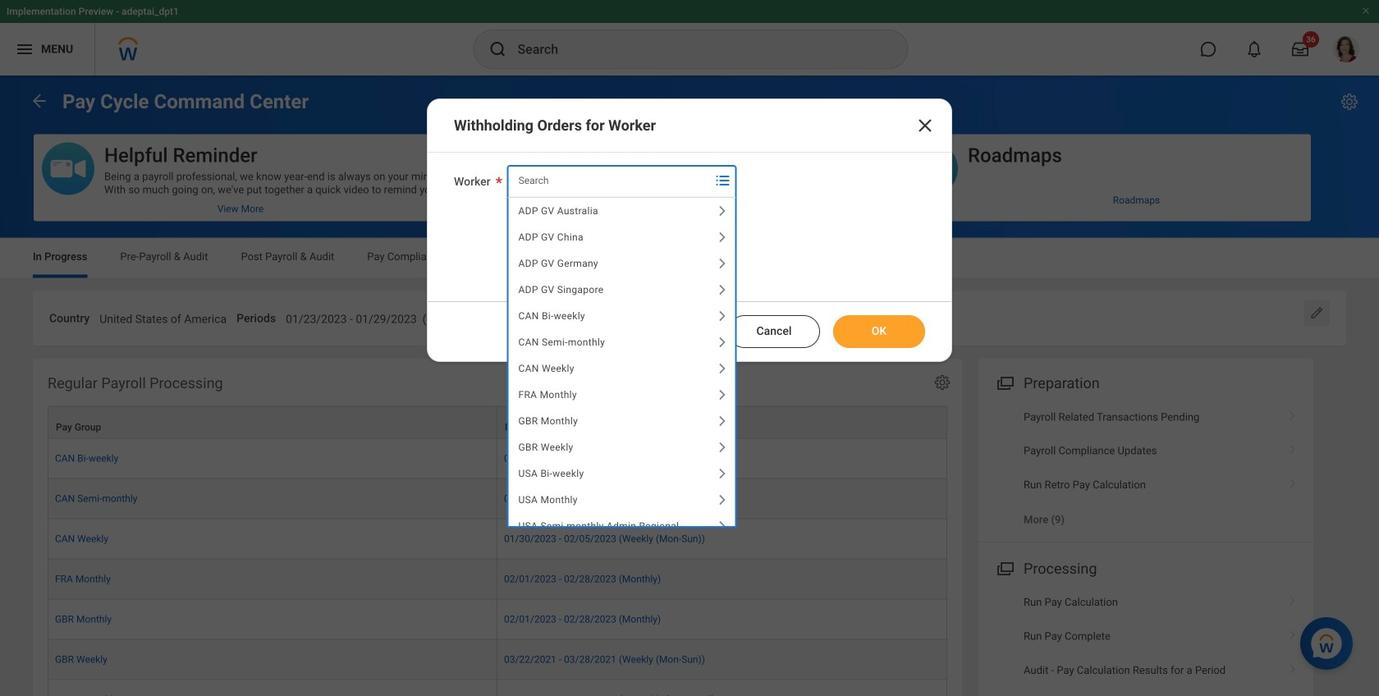 Task type: locate. For each thing, give the bounding box(es) containing it.
chevron right image
[[1283, 439, 1304, 455], [1283, 473, 1304, 490], [1283, 590, 1304, 607], [1283, 624, 1304, 641]]

0 vertical spatial chevron right image
[[1283, 405, 1304, 421]]

1 vertical spatial list
[[979, 585, 1314, 696]]

1 menu group image from the top
[[994, 371, 1016, 393]]

menu group image for 2nd "list" from the bottom
[[994, 371, 1016, 393]]

list
[[979, 400, 1314, 537], [979, 585, 1314, 696]]

banner
[[0, 0, 1379, 76]]

configure this page image
[[1340, 92, 1360, 112]]

2 menu group image from the top
[[994, 557, 1016, 579]]

1 row from the top
[[48, 406, 948, 439]]

1 chevron right small image from the top
[[712, 201, 732, 221]]

tab list
[[16, 239, 1363, 278]]

main content
[[0, 76, 1379, 696]]

1 chevron right small image from the top
[[712, 227, 732, 247]]

1 chevron right image from the top
[[1283, 405, 1304, 421]]

row
[[48, 406, 948, 439], [48, 439, 948, 479], [48, 479, 948, 519], [48, 519, 948, 559], [48, 559, 948, 600], [48, 600, 948, 640], [48, 640, 948, 680], [48, 680, 948, 696]]

6 chevron right small image from the top
[[712, 490, 732, 510]]

2 row from the top
[[48, 439, 948, 479]]

4 row from the top
[[48, 519, 948, 559]]

menu group image
[[994, 371, 1016, 393], [994, 557, 1016, 579]]

3 chevron right small image from the top
[[712, 306, 732, 326]]

chevron right small image
[[712, 227, 732, 247], [712, 280, 732, 300], [712, 306, 732, 326], [712, 438, 732, 457], [712, 464, 732, 484], [712, 490, 732, 510], [712, 516, 732, 536]]

regular payroll processing element
[[33, 359, 962, 696]]

0 vertical spatial menu group image
[[994, 371, 1016, 393]]

None text field
[[100, 303, 227, 331], [756, 303, 909, 331], [100, 303, 227, 331], [756, 303, 909, 331]]

1 vertical spatial menu group image
[[994, 557, 1016, 579]]

chevron right image
[[1283, 405, 1304, 421], [1283, 658, 1304, 675]]

5 row from the top
[[48, 559, 948, 600]]

7 chevron right small image from the top
[[712, 516, 732, 536]]

0 vertical spatial list
[[979, 400, 1314, 537]]

3 row from the top
[[48, 479, 948, 519]]

1 chevron right image from the top
[[1283, 439, 1304, 455]]

6 chevron right small image from the top
[[712, 411, 732, 431]]

None text field
[[286, 303, 523, 331]]

close environment banner image
[[1361, 6, 1371, 16]]

1 vertical spatial chevron right image
[[1283, 658, 1304, 675]]

8 row from the top
[[48, 680, 948, 696]]

2 list from the top
[[979, 585, 1314, 696]]

dialog
[[427, 99, 952, 362]]

2 chevron right image from the top
[[1283, 473, 1304, 490]]

2 chevron right image from the top
[[1283, 658, 1304, 675]]

x image
[[916, 116, 935, 135]]

4 chevron right image from the top
[[1283, 624, 1304, 641]]

4 chevron right small image from the top
[[712, 359, 732, 379]]

inbox large image
[[1292, 41, 1309, 57]]

menu group image for 1st "list" from the bottom of the page
[[994, 557, 1016, 579]]

chevron right small image
[[712, 201, 732, 221], [712, 254, 732, 273], [712, 333, 732, 352], [712, 359, 732, 379], [712, 385, 732, 405], [712, 411, 732, 431]]



Task type: vqa. For each thing, say whether or not it's contained in the screenshot.
Search Workday search field
no



Task type: describe. For each thing, give the bounding box(es) containing it.
7 row from the top
[[48, 640, 948, 680]]

prompts image
[[713, 171, 733, 190]]

4 chevron right small image from the top
[[712, 438, 732, 457]]

edit image
[[1309, 305, 1325, 321]]

1 list from the top
[[979, 400, 1314, 537]]

6 row from the top
[[48, 600, 948, 640]]

profile logan mcneil element
[[1324, 31, 1370, 67]]

Search field
[[508, 166, 710, 195]]

5 chevron right small image from the top
[[712, 464, 732, 484]]

2 chevron right small image from the top
[[712, 280, 732, 300]]

3 chevron right image from the top
[[1283, 590, 1304, 607]]

3 chevron right small image from the top
[[712, 333, 732, 352]]

notifications large image
[[1246, 41, 1263, 57]]

5 chevron right small image from the top
[[712, 385, 732, 405]]

search image
[[488, 39, 508, 59]]

previous page image
[[30, 91, 49, 111]]

2 chevron right small image from the top
[[712, 254, 732, 273]]



